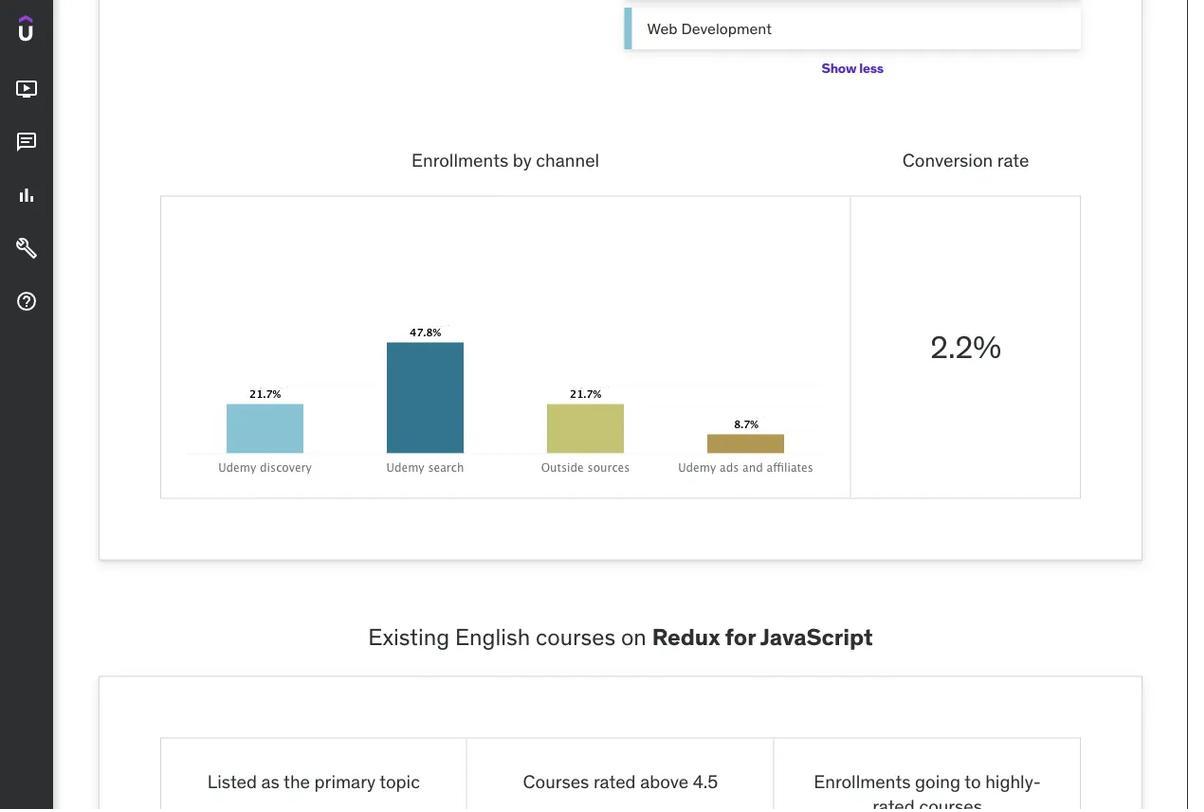 Task type: locate. For each thing, give the bounding box(es) containing it.
courses inside enrollments going to highly- rated courses
[[919, 795, 982, 810]]

conversion
[[902, 149, 993, 172]]

2.2%
[[930, 328, 1001, 366]]

courses left on
[[536, 623, 615, 652]]

going
[[915, 770, 960, 793]]

rated
[[593, 770, 636, 793], [872, 795, 915, 810]]

listed
[[207, 770, 257, 793]]

enrollments for enrollments going to highly- rated courses
[[814, 770, 911, 793]]

enrollments going to highly- rated courses
[[814, 770, 1041, 810]]

0 horizontal spatial courses
[[536, 623, 615, 652]]

enrollments left by
[[412, 149, 508, 172]]

udemy image
[[19, 15, 105, 48]]

0 vertical spatial enrollments
[[412, 149, 508, 172]]

topic
[[380, 770, 420, 793]]

enrollments for enrollments by channel
[[412, 149, 508, 172]]

show
[[822, 59, 856, 77]]

1 vertical spatial enrollments
[[814, 770, 911, 793]]

1 horizontal spatial enrollments
[[814, 770, 911, 793]]

enrollments left going
[[814, 770, 911, 793]]

to
[[964, 770, 981, 793]]

the
[[284, 770, 310, 793]]

courses
[[536, 623, 615, 652], [919, 795, 982, 810]]

0 horizontal spatial rated
[[593, 770, 636, 793]]

interactive chart image
[[184, 220, 827, 476]]

existing
[[368, 623, 450, 652]]

1 horizontal spatial courses
[[919, 795, 982, 810]]

0 horizontal spatial enrollments
[[412, 149, 508, 172]]

less
[[859, 59, 884, 77]]

enrollments
[[412, 149, 508, 172], [814, 770, 911, 793]]

on
[[621, 623, 646, 652]]

rate
[[997, 149, 1029, 172]]

1 vertical spatial courses
[[919, 795, 982, 810]]

courses down going
[[919, 795, 982, 810]]

medium image
[[15, 78, 38, 101], [15, 184, 38, 207], [15, 237, 38, 260], [15, 290, 38, 313]]

1 horizontal spatial rated
[[872, 795, 915, 810]]

enrollments inside enrollments going to highly- rated courses
[[814, 770, 911, 793]]

courses
[[523, 770, 589, 793]]

1 vertical spatial rated
[[872, 795, 915, 810]]

3 medium image from the top
[[15, 237, 38, 260]]



Task type: describe. For each thing, give the bounding box(es) containing it.
web
[[647, 18, 678, 38]]

javascript
[[760, 623, 873, 652]]

4 medium image from the top
[[15, 290, 38, 313]]

show less
[[822, 59, 884, 77]]

above
[[640, 770, 688, 793]]

rated inside enrollments going to highly- rated courses
[[872, 795, 915, 810]]

1 medium image from the top
[[15, 78, 38, 101]]

channel
[[536, 149, 599, 172]]

conversion rate
[[902, 149, 1029, 172]]

for
[[725, 623, 756, 652]]

english
[[455, 623, 530, 652]]

0 vertical spatial courses
[[536, 623, 615, 652]]

web development
[[647, 18, 772, 38]]

primary
[[314, 770, 376, 793]]

medium image
[[15, 131, 38, 154]]

0 vertical spatial rated
[[593, 770, 636, 793]]

existing english courses on redux for javascript
[[368, 623, 873, 652]]

2 medium image from the top
[[15, 184, 38, 207]]

web development link
[[624, 8, 1081, 49]]

listed as the primary topic
[[207, 770, 420, 793]]

as
[[261, 770, 280, 793]]

courses rated above 4.5
[[523, 770, 718, 793]]

redux
[[652, 623, 720, 652]]

show less button
[[822, 49, 884, 87]]

by
[[513, 149, 532, 172]]

4.5
[[693, 770, 718, 793]]

enrollments by channel
[[412, 149, 599, 172]]

highly-
[[985, 770, 1041, 793]]

development
[[681, 18, 772, 38]]



Task type: vqa. For each thing, say whether or not it's contained in the screenshot.
channel
yes



